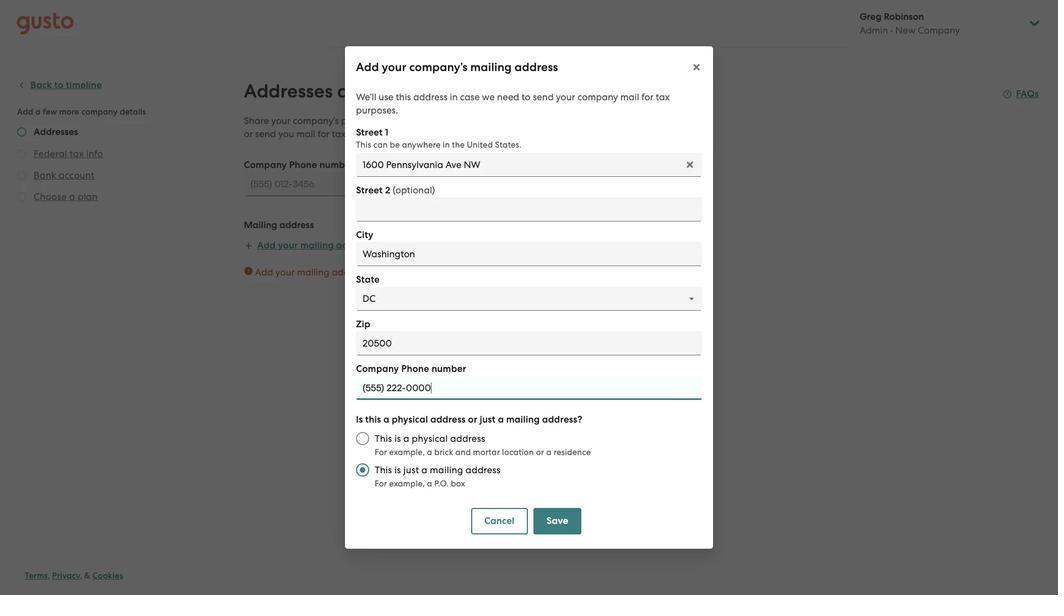Task type: vqa. For each thing, say whether or not it's contained in the screenshot.
left Company
yes



Task type: locate. For each thing, give the bounding box(es) containing it.
mortar
[[473, 448, 500, 458]]

0 vertical spatial mail
[[621, 92, 640, 103]]

a left few
[[35, 107, 41, 117]]

0 horizontal spatial company
[[244, 159, 287, 171]]

mail inside we'll use this address in case we need to send your company mail for tax purposes.
[[621, 92, 640, 103]]

1 , from the left
[[48, 571, 50, 581]]

2 , from the left
[[80, 571, 82, 581]]

1 vertical spatial mail
[[297, 128, 315, 140]]

company inside dialog main content element
[[356, 363, 399, 375]]

0 horizontal spatial for
[[318, 128, 330, 140]]

1 vertical spatial contact
[[550, 115, 583, 126]]

anywhere
[[402, 140, 441, 150]]

0 horizontal spatial ,
[[48, 571, 50, 581]]

united
[[467, 140, 493, 150]]

1 horizontal spatial for
[[642, 92, 654, 103]]

addresses
[[244, 80, 333, 103], [34, 126, 78, 138]]

purposes. inside share your company's phone number and address, in case we need to contact you or send you mail for tax purposes.
[[348, 128, 391, 140]]

details
[[447, 80, 505, 103], [120, 107, 146, 117]]

company down "share"
[[244, 159, 287, 171]]

1 vertical spatial tax
[[332, 128, 346, 140]]

1 vertical spatial for
[[375, 479, 387, 489]]

company
[[578, 92, 618, 103], [81, 107, 118, 117]]

0 horizontal spatial we
[[482, 92, 495, 103]]

for inside share your company's phone number and address, in case we need to contact you or send you mail for tax purposes.
[[318, 128, 330, 140]]

mailing address
[[244, 219, 314, 231]]

save and continue button
[[371, 301, 481, 328]]

you
[[585, 115, 601, 126], [278, 128, 294, 140]]

or inside share your company's phone number and address, in case we need to contact you or send you mail for tax purposes.
[[244, 128, 253, 140]]

This is just a mailing address radio
[[351, 458, 375, 483]]

0 vertical spatial need
[[497, 92, 520, 103]]

address up address,
[[414, 92, 448, 103]]

just up the mortar
[[480, 414, 496, 426]]

bank account button
[[34, 169, 94, 182]]

just up for example, a p.o. box
[[404, 465, 419, 476]]

zip
[[356, 319, 371, 330]]

this right the is
[[365, 414, 381, 426]]

1 vertical spatial details
[[120, 107, 146, 117]]

street 1 this can be anywhere in the united states.
[[356, 127, 522, 150]]

1 street from the top
[[356, 127, 383, 138]]

1 vertical spatial we
[[499, 115, 512, 126]]

choose a plan button
[[34, 190, 98, 203]]

for down this is a physical address radio
[[375, 479, 387, 489]]

1 horizontal spatial company
[[578, 92, 618, 103]]

in right address,
[[467, 115, 475, 126]]

0 horizontal spatial this
[[365, 414, 381, 426]]

to
[[54, 79, 64, 91], [522, 92, 531, 103], [538, 115, 547, 126], [369, 267, 378, 278]]

save
[[385, 308, 406, 320], [547, 516, 569, 527]]

2 horizontal spatial tax
[[656, 92, 670, 103]]

save and continue
[[385, 308, 467, 320]]

a up the mortar
[[498, 414, 504, 426]]

street inside "street 1 this can be anywhere in the united states."
[[356, 127, 383, 138]]

1 horizontal spatial details
[[447, 80, 505, 103]]

we down add your company's mailing address
[[482, 92, 495, 103]]

in up address,
[[450, 92, 458, 103]]

1 vertical spatial this
[[365, 414, 381, 426]]

0 vertical spatial in
[[450, 92, 458, 103]]

number down the phone at the left of page
[[320, 159, 354, 171]]

for example, a p.o. box
[[375, 479, 466, 489]]

1 is from the top
[[395, 433, 401, 444]]

a right this is a physical address radio
[[404, 433, 410, 444]]

2 horizontal spatial number
[[432, 363, 467, 375]]

case
[[460, 92, 480, 103], [477, 115, 497, 126]]

add for add your company's mailing address
[[356, 60, 379, 74]]

a inside choose a plan button
[[69, 191, 75, 202]]

addresses up "share"
[[244, 80, 333, 103]]

1 horizontal spatial company
[[356, 363, 399, 375]]

1 horizontal spatial phone
[[402, 363, 430, 375]]

1 horizontal spatial you
[[585, 115, 601, 126]]

company's for mailing
[[410, 60, 468, 74]]

street up can
[[356, 127, 383, 138]]

or down "share"
[[244, 128, 253, 140]]

is right this is a physical address radio
[[395, 433, 401, 444]]

number for (555) 012-3456 telephone field
[[320, 159, 354, 171]]

company phone number
[[244, 159, 354, 171], [356, 363, 467, 375]]

save button
[[534, 508, 582, 535]]

1 horizontal spatial number
[[372, 115, 406, 126]]

this
[[396, 92, 411, 103], [365, 414, 381, 426]]

2 is from the top
[[395, 465, 401, 476]]

street
[[356, 127, 383, 138], [356, 185, 383, 196]]

tax inside share your company's phone number and address, in case we need to contact you or send you mail for tax purposes.
[[332, 128, 346, 140]]

save inside button
[[547, 516, 569, 527]]

1 vertical spatial need
[[514, 115, 536, 126]]

2 for from the top
[[375, 479, 387, 489]]

share
[[244, 115, 269, 126]]

0 vertical spatial example,
[[389, 448, 425, 458]]

company's up address,
[[410, 60, 468, 74]]

street for 2
[[356, 185, 383, 196]]

0 vertical spatial company
[[578, 92, 618, 103]]

address up add your mailing address
[[280, 219, 314, 231]]

case up the "united" on the top left
[[477, 115, 497, 126]]

or right location
[[536, 448, 544, 458]]

mailing
[[244, 219, 277, 231]]

2 vertical spatial or
[[536, 448, 544, 458]]

your
[[382, 60, 407, 74], [556, 92, 576, 103], [271, 115, 291, 126], [278, 240, 298, 251], [276, 267, 295, 278]]

location
[[502, 448, 534, 458]]

1 vertical spatial continue
[[429, 308, 467, 320]]

residence
[[554, 448, 591, 458]]

and right brick on the left bottom of page
[[456, 448, 471, 458]]

we
[[482, 92, 495, 103], [499, 115, 512, 126]]

save for save
[[547, 516, 569, 527]]

and inside dialog main content element
[[456, 448, 471, 458]]

1 vertical spatial purposes.
[[348, 128, 391, 140]]

is for a
[[395, 433, 401, 444]]

and inside button
[[409, 308, 426, 320]]

more
[[59, 107, 79, 117]]

0 vertical spatial purposes.
[[356, 105, 398, 116]]

this
[[356, 140, 371, 150], [375, 433, 392, 444], [375, 465, 392, 476]]

case down add your company's mailing address
[[460, 92, 480, 103]]

1 horizontal spatial addresses
[[244, 80, 333, 103]]

0 vertical spatial for
[[375, 448, 387, 458]]

2 vertical spatial tax
[[70, 148, 84, 159]]

or
[[244, 128, 253, 140], [468, 414, 478, 426], [536, 448, 544, 458]]

1 horizontal spatial just
[[480, 414, 496, 426]]

2 vertical spatial number
[[432, 363, 467, 375]]

brick
[[435, 448, 454, 458]]

2 example, from the top
[[389, 479, 425, 489]]

is up for example, a p.o. box
[[395, 465, 401, 476]]

or up for example, a brick and mortar location or a residence
[[468, 414, 478, 426]]

1 example, from the top
[[389, 448, 425, 458]]

this left can
[[356, 140, 371, 150]]

0 vertical spatial tax
[[656, 92, 670, 103]]

phone for (555) 012-3456 telephone field
[[289, 159, 317, 171]]

phone inside dialog main content element
[[402, 363, 430, 375]]

0 horizontal spatial company phone number
[[244, 159, 354, 171]]

states.
[[495, 140, 522, 150]]

case inside share your company's phone number and address, in case we need to contact you or send you mail for tax purposes.
[[477, 115, 497, 126]]

your for add your mailing address to continue
[[276, 267, 295, 278]]

0 horizontal spatial or
[[244, 128, 253, 140]]

1 horizontal spatial ,
[[80, 571, 82, 581]]

number inside dialog main content element
[[432, 363, 467, 375]]

number up the 1
[[372, 115, 406, 126]]

1 horizontal spatial company phone number
[[356, 363, 467, 375]]

contact
[[377, 80, 442, 103], [550, 115, 583, 126]]

add
[[356, 60, 379, 74], [17, 107, 33, 117], [257, 240, 276, 251], [255, 267, 273, 278]]

your for add your company's mailing address
[[382, 60, 407, 74]]

2 vertical spatial this
[[375, 465, 392, 476]]

0 horizontal spatial company
[[81, 107, 118, 117]]

physical
[[392, 414, 428, 426], [412, 433, 448, 444]]

this right use
[[396, 92, 411, 103]]

0 horizontal spatial send
[[255, 128, 276, 140]]

example, down this is just a mailing address
[[389, 479, 425, 489]]

company's for phone
[[293, 115, 339, 126]]

0 horizontal spatial company's
[[293, 115, 339, 126]]

0 vertical spatial addresses
[[244, 80, 333, 103]]

and right zip
[[409, 308, 426, 320]]

in inside share your company's phone number and address, in case we need to contact you or send you mail for tax purposes.
[[467, 115, 475, 126]]

physical up brick on the left bottom of page
[[412, 433, 448, 444]]

1 horizontal spatial company's
[[410, 60, 468, 74]]

company's inside share your company's phone number and address, in case we need to contact you or send you mail for tax purposes.
[[293, 115, 339, 126]]

0 vertical spatial this
[[356, 140, 371, 150]]

in inside "street 1 this can be anywhere in the united states."
[[443, 140, 450, 150]]

0 horizontal spatial save
[[385, 308, 406, 320]]

bank account
[[34, 170, 94, 181]]

company
[[244, 159, 287, 171], [356, 363, 399, 375]]

1 vertical spatial send
[[255, 128, 276, 140]]

account menu element
[[846, 0, 1042, 47]]

0 vertical spatial company phone number
[[244, 159, 354, 171]]

1 vertical spatial company
[[356, 363, 399, 375]]

this up "this is just a mailing address" radio
[[375, 433, 392, 444]]

0 horizontal spatial details
[[120, 107, 146, 117]]

1 vertical spatial number
[[320, 159, 354, 171]]

add for add your mailing address to continue
[[255, 267, 273, 278]]

company's left the phone at the left of page
[[293, 115, 339, 126]]

account
[[59, 170, 94, 181]]

send inside we'll use this address in case we need to send your company mail for tax purposes.
[[533, 92, 554, 103]]

purposes. down use
[[356, 105, 398, 116]]

and
[[337, 80, 372, 103], [408, 115, 425, 126], [409, 308, 426, 320], [456, 448, 471, 458]]

a left plan
[[69, 191, 75, 202]]

number inside share your company's phone number and address, in case we need to contact you or send you mail for tax purposes.
[[372, 115, 406, 126]]

0 vertical spatial number
[[372, 115, 406, 126]]

this down this is a physical address radio
[[375, 465, 392, 476]]

company phone number inside dialog main content element
[[356, 363, 467, 375]]

street left 2
[[356, 185, 383, 196]]

physical up this is a physical address in the left of the page
[[392, 414, 428, 426]]

0 vertical spatial company's
[[410, 60, 468, 74]]

, left &
[[80, 571, 82, 581]]

0 vertical spatial case
[[460, 92, 480, 103]]

for up "this is just a mailing address" radio
[[375, 448, 387, 458]]

we'll
[[356, 92, 377, 103]]

1 vertical spatial phone
[[402, 363, 430, 375]]

address inside we'll use this address in case we need to send your company mail for tax purposes.
[[414, 92, 448, 103]]

0 horizontal spatial tax
[[70, 148, 84, 159]]

0 horizontal spatial number
[[320, 159, 354, 171]]

1 vertical spatial case
[[477, 115, 497, 126]]

timeline
[[66, 79, 102, 91]]

0 vertical spatial details
[[447, 80, 505, 103]]

1 horizontal spatial contact
[[550, 115, 583, 126]]

example, down this is a physical address in the left of the page
[[389, 448, 425, 458]]

1 vertical spatial for
[[318, 128, 330, 140]]

0 vertical spatial is
[[395, 433, 401, 444]]

0 vertical spatial or
[[244, 128, 253, 140]]

example,
[[389, 448, 425, 458], [389, 479, 425, 489]]

company phone number for company phone number 'phone field'
[[356, 363, 467, 375]]

0 vertical spatial this
[[396, 92, 411, 103]]

2 street from the top
[[356, 185, 383, 196]]

0 vertical spatial save
[[385, 308, 406, 320]]

0 vertical spatial we
[[482, 92, 495, 103]]

1 vertical spatial just
[[404, 465, 419, 476]]

(555) 012-3456 telephone field
[[244, 172, 608, 196]]

and up 'anywhere'
[[408, 115, 425, 126]]

company down zip
[[356, 363, 399, 375]]

faqs
[[1017, 88, 1040, 100]]

0 vertical spatial send
[[533, 92, 554, 103]]

0 vertical spatial contact
[[377, 80, 442, 103]]

continue
[[380, 267, 418, 278], [429, 308, 467, 320]]

1 horizontal spatial we
[[499, 115, 512, 126]]

city
[[356, 229, 374, 241]]

a left residence on the bottom
[[547, 448, 552, 458]]

add inside dialog
[[356, 60, 379, 74]]

your inside we'll use this address in case we need to send your company mail for tax purposes.
[[556, 92, 576, 103]]

1 vertical spatial company
[[81, 107, 118, 117]]

1 vertical spatial company phone number
[[356, 363, 467, 375]]

physical for is
[[412, 433, 448, 444]]

need
[[497, 92, 520, 103], [514, 115, 536, 126]]

1 for from the top
[[375, 448, 387, 458]]

company's inside dialog
[[410, 60, 468, 74]]

1 vertical spatial is
[[395, 465, 401, 476]]

0 vertical spatial phone
[[289, 159, 317, 171]]

this is just a mailing address
[[375, 465, 501, 476]]

is for just
[[395, 465, 401, 476]]

back to timeline
[[30, 79, 102, 91]]

Zip field
[[356, 331, 703, 356]]

home image
[[17, 12, 74, 34]]

1 horizontal spatial save
[[547, 516, 569, 527]]

0 horizontal spatial continue
[[380, 267, 418, 278]]

info
[[86, 148, 103, 159]]

, left privacy link
[[48, 571, 50, 581]]

company's
[[410, 60, 468, 74], [293, 115, 339, 126]]

mailing up add your mailing address to continue
[[301, 240, 334, 251]]

1 vertical spatial save
[[547, 516, 569, 527]]

1 horizontal spatial this
[[396, 92, 411, 103]]

save inside button
[[385, 308, 406, 320]]

purposes. up can
[[348, 128, 391, 140]]

is
[[395, 433, 401, 444], [395, 465, 401, 476]]

tax
[[656, 92, 670, 103], [332, 128, 346, 140], [70, 148, 84, 159]]

0 vertical spatial just
[[480, 414, 496, 426]]

addresses for addresses
[[34, 126, 78, 138]]

address down is this a physical address or just a mailing address?
[[451, 433, 486, 444]]

1 vertical spatial physical
[[412, 433, 448, 444]]

address up we'll use this address in case we need to send your company mail for tax purposes.
[[515, 60, 558, 74]]

address?
[[542, 414, 583, 426]]

in left the the
[[443, 140, 450, 150]]

mail inside share your company's phone number and address, in case we need to contact you or send you mail for tax purposes.
[[297, 128, 315, 140]]

0 horizontal spatial mail
[[297, 128, 315, 140]]

privacy
[[52, 571, 80, 581]]

addresses inside list
[[34, 126, 78, 138]]

for
[[642, 92, 654, 103], [318, 128, 330, 140]]

0 horizontal spatial addresses
[[34, 126, 78, 138]]

we up the states.
[[499, 115, 512, 126]]

1 vertical spatial this
[[375, 433, 392, 444]]

(optional)
[[393, 185, 435, 196]]

to inside button
[[54, 79, 64, 91]]

address down city
[[332, 267, 366, 278]]

addresses down few
[[34, 126, 78, 138]]

1 horizontal spatial tax
[[332, 128, 346, 140]]

phone
[[289, 159, 317, 171], [402, 363, 430, 375]]

1 horizontal spatial mail
[[621, 92, 640, 103]]

your inside share your company's phone number and address, in case we need to contact you or send you mail for tax purposes.
[[271, 115, 291, 126]]

box
[[451, 479, 466, 489]]

just
[[480, 414, 496, 426], [404, 465, 419, 476]]

2 vertical spatial in
[[443, 140, 450, 150]]

in
[[450, 92, 458, 103], [467, 115, 475, 126], [443, 140, 450, 150]]

number up is this a physical address or just a mailing address?
[[432, 363, 467, 375]]

1 horizontal spatial continue
[[429, 308, 467, 320]]

1 horizontal spatial send
[[533, 92, 554, 103]]

0 vertical spatial for
[[642, 92, 654, 103]]

address
[[515, 60, 558, 74], [414, 92, 448, 103], [280, 219, 314, 231], [336, 240, 372, 251], [332, 267, 366, 278], [431, 414, 466, 426], [451, 433, 486, 444], [466, 465, 501, 476]]

1 vertical spatial example,
[[389, 479, 425, 489]]

number
[[372, 115, 406, 126], [320, 159, 354, 171], [432, 363, 467, 375]]

a
[[35, 107, 41, 117], [69, 191, 75, 202], [384, 414, 390, 426], [498, 414, 504, 426], [404, 433, 410, 444], [427, 448, 433, 458], [547, 448, 552, 458], [422, 465, 428, 476], [427, 479, 433, 489]]

send
[[533, 92, 554, 103], [255, 128, 276, 140]]

1 vertical spatial in
[[467, 115, 475, 126]]

0 horizontal spatial contact
[[377, 80, 442, 103]]

physical for this
[[392, 414, 428, 426]]

need inside share your company's phone number and address, in case we need to contact you or send you mail for tax purposes.
[[514, 115, 536, 126]]

,
[[48, 571, 50, 581], [80, 571, 82, 581]]



Task type: describe. For each thing, give the bounding box(es) containing it.
1 horizontal spatial or
[[468, 414, 478, 426]]

your for share your company's phone number and address, in case we need to contact you or send you mail for tax purposes.
[[271, 115, 291, 126]]

add your mailing address
[[257, 240, 372, 251]]

address,
[[428, 115, 464, 126]]

can
[[374, 140, 388, 150]]

Street 1 field
[[356, 153, 703, 177]]

this inside we'll use this address in case we need to send your company mail for tax purposes.
[[396, 92, 411, 103]]

bank
[[34, 170, 56, 181]]

a up for example, a p.o. box
[[422, 465, 428, 476]]

company inside we'll use this address in case we need to send your company mail for tax purposes.
[[578, 92, 618, 103]]

the
[[452, 140, 465, 150]]

need inside we'll use this address in case we need to send your company mail for tax purposes.
[[497, 92, 520, 103]]

continue inside button
[[429, 308, 467, 320]]

and inside share your company's phone number and address, in case we need to contact you or send you mail for tax purposes.
[[408, 115, 425, 126]]

number for company phone number 'phone field'
[[432, 363, 467, 375]]

we inside share your company's phone number and address, in case we need to contact you or send you mail for tax purposes.
[[499, 115, 512, 126]]

2
[[385, 185, 391, 196]]

save for save and continue
[[385, 308, 406, 320]]

0 horizontal spatial you
[[278, 128, 294, 140]]

0 vertical spatial continue
[[380, 267, 418, 278]]

addresses and contact details
[[244, 80, 505, 103]]

back to timeline button
[[17, 79, 102, 92]]

be
[[390, 140, 400, 150]]

mailing down add your mailing address
[[297, 267, 330, 278]]

federal
[[34, 148, 67, 159]]

add your mailing address to continue
[[255, 267, 418, 278]]

state
[[356, 274, 380, 286]]

This is a physical address radio
[[351, 427, 375, 451]]

to inside share your company's phone number and address, in case we need to contact you or send you mail for tax purposes.
[[538, 115, 547, 126]]

is
[[356, 414, 363, 426]]

street 2 (optional)
[[356, 185, 435, 196]]

back
[[30, 79, 52, 91]]

federal tax info button
[[34, 147, 103, 160]]

for for this is a physical address
[[375, 448, 387, 458]]

this inside "street 1 this can be anywhere in the united states."
[[356, 140, 371, 150]]

add for add your mailing address
[[257, 240, 276, 251]]

use
[[379, 92, 394, 103]]

Street 2 field
[[356, 197, 703, 222]]

send inside share your company's phone number and address, in case we need to contact you or send you mail for tax purposes.
[[255, 128, 276, 140]]

this is a physical address
[[375, 433, 486, 444]]

a left p.o.
[[427, 479, 433, 489]]

case inside we'll use this address in case we need to send your company mail for tax purposes.
[[460, 92, 480, 103]]

street for 1
[[356, 127, 383, 138]]

choose
[[34, 191, 67, 202]]

contact inside share your company's phone number and address, in case we need to contact you or send you mail for tax purposes.
[[550, 115, 583, 126]]

add your company's mailing address
[[356, 60, 558, 74]]

company for company phone number 'phone field'
[[356, 363, 399, 375]]

dialog main content element
[[345, 84, 714, 549]]

mailing down company phone number 'phone field'
[[507, 414, 540, 426]]

this for this is a physical address
[[375, 433, 392, 444]]

tax inside we'll use this address in case we need to send your company mail for tax purposes.
[[656, 92, 670, 103]]

0 vertical spatial you
[[585, 115, 601, 126]]

this for this is just a mailing address
[[375, 465, 392, 476]]

mailing up we'll use this address in case we need to send your company mail for tax purposes.
[[471, 60, 512, 74]]

purposes. inside we'll use this address in case we need to send your company mail for tax purposes.
[[356, 105, 398, 116]]

0 horizontal spatial just
[[404, 465, 419, 476]]

company for (555) 012-3456 telephone field
[[244, 159, 287, 171]]

federal tax info
[[34, 148, 103, 159]]

cancel
[[485, 516, 515, 527]]

address up this is a physical address in the left of the page
[[431, 414, 466, 426]]

and up the phone at the left of page
[[337, 80, 372, 103]]

cookies
[[93, 571, 123, 581]]

to inside we'll use this address in case we need to send your company mail for tax purposes.
[[522, 92, 531, 103]]

in inside we'll use this address in case we need to send your company mail for tax purposes.
[[450, 92, 458, 103]]

addresses for addresses and contact details
[[244, 80, 333, 103]]

address down for example, a brick and mortar location or a residence
[[466, 465, 501, 476]]

add for add a few more company details
[[17, 107, 33, 117]]

we'll use this address in case we need to send your company mail for tax purposes.
[[356, 92, 670, 116]]

privacy link
[[52, 571, 80, 581]]

1
[[385, 127, 389, 138]]

plan
[[78, 191, 98, 202]]

phone for company phone number 'phone field'
[[402, 363, 430, 375]]

for inside we'll use this address in case we need to send your company mail for tax purposes.
[[642, 92, 654, 103]]

tax inside button
[[70, 148, 84, 159]]

mailing up p.o.
[[430, 465, 463, 476]]

we inside we'll use this address in case we need to send your company mail for tax purposes.
[[482, 92, 495, 103]]

example, for just
[[389, 479, 425, 489]]

phone
[[341, 115, 369, 126]]

p.o.
[[435, 479, 449, 489]]

add your company's mailing address dialog
[[345, 46, 714, 549]]

Company Phone number telephone field
[[356, 376, 703, 400]]

address up add your mailing address to continue
[[336, 240, 372, 251]]

for example, a brick and mortar location or a residence
[[375, 448, 591, 458]]

your for add your mailing address
[[278, 240, 298, 251]]

City field
[[356, 242, 703, 266]]

terms , privacy , & cookies
[[25, 571, 123, 581]]

share your company's phone number and address, in case we need to contact you or send you mail for tax purposes.
[[244, 115, 601, 140]]

terms
[[25, 571, 48, 581]]

few
[[43, 107, 57, 117]]

cancel button
[[471, 508, 528, 535]]

addresses list
[[17, 126, 153, 206]]

is this a physical address or just a mailing address?
[[356, 414, 583, 426]]

for for this is just a mailing address
[[375, 479, 387, 489]]

&
[[84, 571, 90, 581]]

add a few more company details
[[17, 107, 146, 117]]

terms link
[[25, 571, 48, 581]]

company phone number for (555) 012-3456 telephone field
[[244, 159, 354, 171]]

example, for a
[[389, 448, 425, 458]]

a down this is a physical address in the left of the page
[[427, 448, 433, 458]]

faqs button
[[1004, 88, 1040, 101]]

cookies button
[[93, 570, 123, 583]]

a right the is
[[384, 414, 390, 426]]

choose a plan
[[34, 191, 98, 202]]



